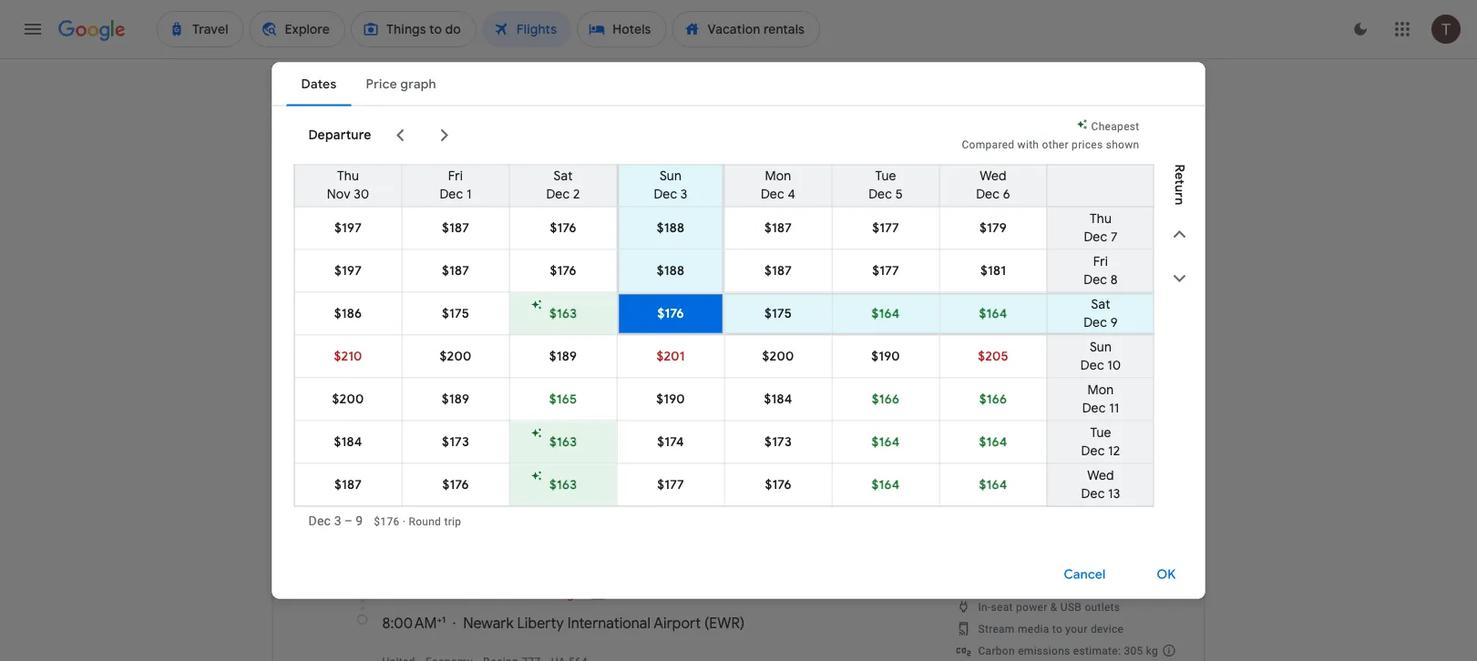 Task type: vqa. For each thing, say whether or not it's contained in the screenshot.
the right $189 button
yes



Task type: locate. For each thing, give the bounding box(es) containing it.
the up $165
[[538, 353, 557, 368]]

$187 up new feature text field
[[442, 263, 469, 279]]

$187 button down 4
[[725, 207, 832, 249]]

3 inside sun dec 3
[[681, 186, 688, 203]]

wed up "13"
[[1088, 468, 1115, 485]]

bag fees button
[[864, 438, 908, 451]]

$177 down emissions popup button
[[873, 263, 900, 279]]

$177 button down $174 button
[[618, 464, 724, 506]]

305 right estimate:
[[1124, 645, 1144, 658]]

dec left the 6
[[977, 186, 1000, 203]]

12
[[1109, 443, 1121, 460]]

r e t u r n
[[1172, 165, 1188, 206]]

you right after
[[756, 353, 776, 368]]

1 vertical spatial $163 button
[[510, 422, 617, 464]]

mon dec 4
[[761, 168, 796, 203]]

you right pays at the bottom left
[[514, 353, 535, 368]]

shown
[[1106, 138, 1140, 151]]

dec inside 'tue dec 5'
[[869, 186, 893, 203]]

dec left 'connecting'
[[869, 186, 893, 203]]

times
[[730, 189, 766, 205]]

co
[[872, 484, 895, 503]]

thu up 7
[[1090, 211, 1112, 227]]

$188 button down "price" popup button
[[619, 250, 722, 292]]

0 horizontal spatial tue
[[876, 168, 897, 185]]

2 and from the left
[[842, 438, 861, 451]]

1 up scroll right icon
[[434, 93, 441, 108]]

0 vertical spatial $163
[[550, 306, 577, 322]]

min
[[497, 587, 519, 602]]

1
[[434, 93, 441, 108], [467, 186, 472, 203], [711, 438, 717, 451], [442, 614, 446, 626]]

$200 down the new
[[440, 349, 472, 365]]

dec right bags popup button
[[654, 186, 678, 203]]

1 vertical spatial $184 button
[[295, 422, 402, 464]]

$163 button down include
[[510, 464, 617, 506]]

5 for dec
[[896, 186, 903, 203]]

$166 for first $166 button from the right
[[980, 392, 1007, 408]]

dec left 9
[[1084, 315, 1108, 331]]

2 inside 305 kg co 2
[[895, 490, 902, 505]]

connecting
[[924, 189, 995, 205]]

1 vertical spatial $190 button
[[618, 379, 724, 421]]

$175 button
[[402, 293, 509, 335], [725, 295, 832, 333]]

$173 left charges in the right of the page
[[765, 434, 792, 451]]

1 $188 from the top
[[657, 220, 685, 237]]

$187 down fri dec 1
[[442, 220, 469, 237]]

+ right taxes
[[659, 438, 665, 451]]

5 inside 'best departing flights' 'main content'
[[453, 587, 461, 602]]

1 horizontal spatial dec 3 – 9
[[409, 266, 463, 282]]

wed inside wed dec 6
[[980, 168, 1007, 185]]

scroll left image
[[390, 124, 412, 146]]

sat inside thu dec 7 fri dec 8 sat dec 9 sun dec 10 mon dec 11 tue dec 12 wed dec 13
[[1092, 297, 1111, 313]]

$201 button
[[618, 336, 724, 378]]

0 horizontal spatial 2
[[573, 186, 580, 203]]

0 horizontal spatial fri
[[448, 168, 463, 185]]

1 down travel time: 5 hr 15 min
[[442, 614, 446, 626]]

$189 button up $165 button
[[510, 336, 617, 378]]

1 you from the left
[[514, 353, 535, 368]]

2 $163 button from the top
[[510, 422, 617, 464]]

0 vertical spatial dec 3 – 9
[[409, 266, 463, 282]]

0 horizontal spatial $173
[[442, 434, 469, 451]]

sat
[[554, 168, 573, 185], [1092, 297, 1111, 313]]

dec 3 – 9 inside find the best price region
[[409, 266, 463, 282]]

0 horizontal spatial kg
[[853, 484, 869, 503]]

dec up guarantee
[[409, 266, 433, 282]]

$186
[[334, 306, 362, 322]]

$166 button up bag fees button at bottom right
[[833, 379, 939, 421]]

$190 button
[[833, 336, 939, 378], [618, 379, 724, 421]]

2 vertical spatial $163 button
[[510, 464, 617, 506]]

0 vertical spatial price
[[656, 353, 685, 368]]

dec left 4
[[761, 186, 785, 203]]

prices right track
[[340, 266, 378, 282]]

0 horizontal spatial $190
[[656, 392, 685, 408]]

sun, dec 3
[[445, 493, 517, 512]]

$187 down times popup button
[[765, 263, 792, 279]]

5
[[896, 186, 903, 203], [453, 587, 461, 602]]

$197 down "filters"
[[335, 220, 362, 237]]

1 vertical spatial $189
[[442, 392, 470, 408]]

1 vertical spatial 5
[[453, 587, 461, 602]]

in-seat power & usb outlets
[[979, 601, 1121, 614]]

$197
[[335, 220, 362, 237], [335, 263, 362, 279]]

$163 down any
[[550, 306, 577, 322]]

4
[[788, 186, 796, 203]]

track
[[303, 266, 336, 282]]

0 horizontal spatial fees
[[668, 438, 690, 451]]

$184 down book.
[[764, 392, 793, 408]]

kg up "avg emissions"
[[853, 484, 869, 503]]

1 vertical spatial mon
[[1088, 382, 1114, 399]]

11
[[1110, 401, 1120, 417]]

1 horizontal spatial $200 button
[[402, 336, 509, 378]]

you
[[514, 353, 535, 368], [756, 353, 776, 368]]

thu for dec
[[1090, 211, 1112, 227]]

2 up "avg emissions"
[[895, 490, 902, 505]]

airports
[[998, 189, 1046, 205]]

0 horizontal spatial 3
[[508, 493, 517, 512]]

price for price
[[650, 189, 681, 205]]

2 the from the left
[[634, 353, 652, 368]]

1 $188 button from the top
[[619, 207, 722, 249]]

1 horizontal spatial sat
[[1092, 297, 1111, 313]]

price right the on
[[363, 438, 388, 451]]

2 horizontal spatial price
[[1118, 264, 1149, 281]]

3 – 9 left $176 text box
[[334, 514, 363, 529]]

1 the from the left
[[538, 353, 557, 368]]

1 horizontal spatial 2
[[895, 490, 902, 505]]

none search field containing all filters
[[272, 84, 1206, 242]]

date grid
[[991, 264, 1048, 281]]

this price for this flight doesn't include overhead bin access. if you need a carry-on bag, use the bags filter to update prices. image
[[1077, 482, 1099, 504]]

ewr
[[709, 614, 740, 633]]

1 vertical spatial thu
[[1090, 211, 1112, 227]]

New feature text field
[[453, 330, 494, 348]]

1 vertical spatial departure
[[357, 493, 427, 512]]

dec inside fri dec 1
[[440, 186, 463, 203]]

$200 for $200 button to the left
[[332, 392, 364, 408]]

$189 button down 'google' in the left of the page
[[402, 379, 509, 421]]

apply.
[[935, 438, 965, 451]]

3 inside 'best departing flights' 'main content'
[[508, 493, 517, 512]]

round
[[1082, 507, 1112, 520]]

15
[[479, 587, 494, 602]]

5 left hr
[[453, 587, 461, 602]]

$187 for $187 button below times popup button
[[765, 263, 792, 279]]

1 horizontal spatial $184
[[764, 392, 793, 408]]

0 horizontal spatial $175
[[442, 306, 469, 322]]

1 $173 button from the left
[[402, 422, 509, 464]]

$164 button
[[833, 295, 939, 333], [940, 295, 1047, 333], [833, 422, 939, 464], [940, 422, 1047, 464], [833, 464, 939, 506], [940, 464, 1047, 506]]

on
[[347, 438, 360, 451]]

1 horizontal spatial $190
[[872, 349, 900, 365]]

the
[[538, 353, 557, 368], [634, 353, 652, 368]]

$166 up bag fees button at bottom right
[[872, 392, 900, 408]]

fees left for
[[668, 438, 690, 451]]

13
[[1109, 486, 1121, 503]]

tue left 'departure' text field
[[876, 168, 897, 185]]

5 for time:
[[453, 587, 461, 602]]

other
[[1042, 138, 1069, 151]]

ranked
[[272, 438, 310, 451]]

1 vertical spatial +
[[437, 614, 442, 626]]

$175 up new feature text field
[[442, 306, 469, 322]]

$164
[[872, 306, 900, 322], [979, 306, 1008, 322], [872, 434, 900, 451], [979, 434, 1008, 451], [872, 477, 900, 494], [979, 477, 1008, 494]]

3 $163 from the top
[[550, 477, 577, 494]]

3 for sun dec 3
[[681, 186, 688, 203]]

0 vertical spatial $188 button
[[619, 207, 722, 249]]

1 $197 from the top
[[335, 220, 362, 237]]

thu inside thu dec 7 fri dec 8 sat dec 9 sun dec 10 mon dec 11 tue dec 12 wed dec 13
[[1090, 211, 1112, 227]]

1 horizontal spatial you
[[756, 353, 776, 368]]

sat down price graph button
[[1092, 297, 1111, 313]]

departure up $176 text box
[[357, 493, 427, 512]]

scroll down image
[[1169, 268, 1191, 290]]

2 horizontal spatial $200
[[763, 349, 794, 365]]

and down flights
[[391, 438, 410, 451]]

select flight button
[[939, 488, 1055, 517]]

1 vertical spatial emissions
[[1018, 645, 1071, 658]]

price left graph
[[1118, 264, 1149, 281]]

dec left $176 text box
[[309, 514, 331, 529]]

$163 button down $165 button
[[510, 422, 617, 464]]

0 horizontal spatial $166
[[872, 392, 900, 408]]

$163 down include
[[550, 477, 577, 494]]

tue up the 12
[[1091, 425, 1112, 442]]

1 horizontal spatial mon
[[1088, 382, 1114, 399]]

dec
[[440, 186, 463, 203], [546, 186, 570, 203], [654, 186, 678, 203], [761, 186, 785, 203], [869, 186, 893, 203], [977, 186, 1000, 203], [1084, 229, 1108, 246], [409, 266, 433, 282], [1084, 272, 1108, 289], [1084, 315, 1108, 331], [1081, 358, 1105, 374], [1083, 401, 1106, 417], [1082, 443, 1105, 460], [1082, 486, 1105, 503], [478, 493, 505, 512], [309, 514, 331, 529]]

1 vertical spatial $197 button
[[295, 250, 402, 292]]

$200 button
[[402, 336, 509, 378], [725, 336, 832, 378], [295, 379, 402, 421]]

r
[[1172, 193, 1188, 198]]

your
[[1066, 623, 1088, 636]]

0 vertical spatial $184
[[764, 392, 793, 408]]

0 horizontal spatial sun
[[660, 168, 682, 185]]

dec right sun,
[[478, 493, 505, 512]]

$184
[[764, 392, 793, 408], [334, 434, 362, 451]]

1 vertical spatial $190
[[656, 392, 685, 408]]

0 vertical spatial $190 button
[[833, 336, 939, 378]]

2 right airlines popup button on the left top of the page
[[573, 186, 580, 203]]

thu up nov
[[337, 168, 359, 185]]

emissions
[[846, 506, 898, 519], [1018, 645, 1071, 658]]

dec 3 – 9 left $176 text box
[[309, 514, 363, 529]]

None search field
[[272, 84, 1206, 242]]

wed inside thu dec 7 fri dec 8 sat dec 9 sun dec 10 mon dec 11 tue dec 12 wed dec 13
[[1088, 468, 1115, 485]]

2 $175 from the left
[[765, 306, 792, 322]]

0 vertical spatial sat
[[554, 168, 573, 185]]

3 $163 button from the top
[[510, 464, 617, 506]]

taxes
[[628, 438, 656, 451]]

0 horizontal spatial mon
[[765, 168, 792, 185]]

1 horizontal spatial emissions
[[1018, 645, 1071, 658]]

departure inside 'best departing flights' 'main content'
[[357, 493, 427, 512]]

price inside popup button
[[650, 189, 681, 205]]

 image
[[523, 587, 526, 602]]

average legroom (31 in)
[[979, 557, 1101, 570]]

1 horizontal spatial $173
[[765, 434, 792, 451]]

1 horizontal spatial 3 – 9
[[436, 266, 463, 282]]

0 vertical spatial emissions
[[846, 506, 898, 519]]

$166 button down $205 button
[[940, 379, 1047, 421]]

1 horizontal spatial $184 button
[[725, 379, 832, 421]]

1 horizontal spatial price
[[656, 353, 685, 368]]

$197 button down "filters"
[[295, 207, 402, 249]]

dec left the 12
[[1082, 443, 1105, 460]]

for
[[338, 353, 357, 368]]

1 vertical spatial $177 button
[[833, 250, 939, 292]]

departure up thu nov 30 at the top left of page
[[309, 127, 371, 144]]

1 vertical spatial $184
[[334, 434, 362, 451]]

pays
[[484, 353, 511, 368]]

$190 button up bag fees button at bottom right
[[833, 336, 939, 378]]

estimate:
[[1074, 645, 1121, 658]]

1 vertical spatial $163
[[550, 434, 577, 451]]

fri down scroll right icon
[[448, 168, 463, 185]]

$187 down 4
[[765, 220, 792, 237]]

)
[[740, 614, 745, 633]]

1 horizontal spatial 305
[[1124, 645, 1144, 658]]

mon inside mon dec 4
[[765, 168, 792, 185]]

kg right estimate:
[[1147, 645, 1159, 658]]

0 vertical spatial $177
[[873, 220, 900, 237]]

1 button
[[401, 84, 474, 117]]

0 horizontal spatial 5
[[453, 587, 461, 602]]

 image
[[435, 494, 438, 512]]

bags button
[[560, 182, 632, 211]]

0 vertical spatial thu
[[337, 168, 359, 185]]

0 vertical spatial wed
[[980, 168, 1007, 185]]

5 inside 'tue dec 5'
[[896, 186, 903, 203]]

stream
[[979, 623, 1015, 636]]

u
[[1172, 185, 1188, 193]]

 image inside 'best departing flights' 'main content'
[[523, 587, 526, 602]]

2 vertical spatial price
[[338, 330, 373, 348]]

1 $166 from the left
[[872, 392, 900, 408]]

dec left '10'
[[1081, 358, 1105, 374]]

thu
[[337, 168, 359, 185], [1090, 211, 1112, 227]]

$189 up $165
[[549, 349, 577, 365]]

$175 button up 'google' in the left of the page
[[402, 293, 509, 335]]

$188 for first $188 button
[[657, 220, 685, 237]]

tue dec 5
[[869, 168, 903, 203]]

1 vertical spatial sat
[[1092, 297, 1111, 313]]

1 vertical spatial $188 button
[[619, 250, 722, 292]]

select
[[961, 495, 999, 511]]

0 vertical spatial 305
[[824, 484, 850, 503]]

fees right bag
[[886, 438, 908, 451]]

$200 for middle $200 button
[[440, 349, 472, 365]]

0 vertical spatial prices
[[1072, 138, 1103, 151]]

0 vertical spatial $197 button
[[295, 207, 402, 249]]

1 horizontal spatial the
[[634, 353, 652, 368]]

·
[[403, 516, 406, 529]]

3
[[681, 186, 688, 203], [508, 493, 517, 512]]

$177 button down 'tue dec 5'
[[833, 207, 939, 249]]

$175 button up book.
[[725, 295, 832, 333]]

2 $188 button from the top
[[619, 250, 722, 292]]

1 horizontal spatial +
[[659, 438, 665, 451]]

fri left price graph at the top right of page
[[1094, 254, 1109, 270]]

0 vertical spatial 3
[[681, 186, 688, 203]]

305 up avg
[[824, 484, 850, 503]]

kg
[[853, 484, 869, 503], [1147, 645, 1159, 658]]

trip down sun,
[[444, 516, 462, 529]]

0 horizontal spatial sat
[[554, 168, 573, 185]]

2 $163 from the top
[[550, 434, 577, 451]]

time:
[[421, 587, 450, 602]]

0 horizontal spatial and
[[391, 438, 410, 451]]

0 horizontal spatial you
[[514, 353, 535, 368]]

0 horizontal spatial dec 3 – 9
[[309, 514, 363, 529]]

1 vertical spatial prices
[[340, 266, 378, 282]]

2 $173 button from the left
[[725, 422, 832, 464]]

 image inside 'best departing flights' 'main content'
[[435, 494, 438, 512]]

2 inside sat dec 2
[[573, 186, 580, 203]]

price inside button
[[1118, 264, 1149, 281]]

and
[[391, 438, 410, 451], [842, 438, 861, 451]]

0 horizontal spatial $189 button
[[402, 379, 509, 421]]

2 $166 from the left
[[980, 392, 1007, 408]]

1 vertical spatial 2
[[895, 490, 902, 505]]

nov
[[327, 186, 351, 203]]

5 right emissions in the right top of the page
[[896, 186, 903, 203]]

$177 down $174 button
[[657, 477, 684, 494]]

2 fees from the left
[[886, 438, 908, 451]]

$190 up $174
[[656, 392, 685, 408]]

1 horizontal spatial $200
[[440, 349, 472, 365]]

sat dec 2
[[546, 168, 580, 203]]

2 $188 from the top
[[657, 263, 685, 279]]

1 inside fri dec 1
[[467, 186, 472, 203]]

$175 up book.
[[765, 306, 792, 322]]

0 vertical spatial mon
[[765, 168, 792, 185]]

if
[[623, 353, 631, 368]]

mon up 11
[[1088, 382, 1114, 399]]

1 horizontal spatial $173 button
[[725, 422, 832, 464]]

tue inside thu dec 7 fri dec 8 sat dec 9 sun dec 10 mon dec 11 tue dec 12 wed dec 13
[[1091, 425, 1112, 442]]

guarantee
[[376, 330, 446, 348]]

1 horizontal spatial sun
[[1090, 340, 1112, 356]]

price button
[[639, 182, 712, 211]]

1 vertical spatial fri
[[1094, 254, 1109, 270]]

$177 down 'tue dec 5'
[[873, 220, 900, 237]]

1 vertical spatial $189 button
[[402, 379, 509, 421]]

price right bags popup button
[[650, 189, 681, 205]]

$176
[[550, 220, 577, 237], [550, 263, 577, 279], [658, 306, 684, 322], [442, 477, 469, 494], [765, 477, 792, 494], [374, 516, 400, 529]]

dec 3 – 9
[[409, 266, 463, 282], [309, 514, 363, 529]]

dec right stops
[[440, 186, 463, 203]]

kg inside 305 kg co 2
[[853, 484, 869, 503]]

1 vertical spatial kg
[[1147, 645, 1159, 658]]

1 horizontal spatial prices
[[1072, 138, 1103, 151]]

0 horizontal spatial wed
[[980, 168, 1007, 185]]

$188 for first $188 button from the bottom
[[657, 263, 685, 279]]

$187 button
[[402, 207, 509, 249], [725, 207, 832, 249], [402, 250, 509, 292], [725, 250, 832, 292], [295, 464, 402, 506]]

emissions down stream media to your device
[[1018, 645, 1071, 658]]

3 right sun,
[[508, 493, 517, 512]]

$166 button
[[833, 379, 939, 421], [940, 379, 1047, 421]]

0 vertical spatial tue
[[876, 168, 897, 185]]

0 vertical spatial price
[[650, 189, 681, 205]]

$184 down 'departing' on the bottom left of page
[[334, 434, 362, 451]]

1 vertical spatial tue
[[1091, 425, 1112, 442]]

(
[[705, 614, 709, 633]]

3 – 9 inside find the best price region
[[436, 266, 463, 282]]

0 vertical spatial 3 – 9
[[436, 266, 463, 282]]

1 $173 from the left
[[442, 434, 469, 451]]

0 vertical spatial departure
[[309, 127, 371, 144]]

sat up 'bags'
[[554, 168, 573, 185]]

convenience
[[413, 438, 477, 451]]

0 horizontal spatial $189
[[442, 392, 470, 408]]

scroll right image
[[433, 124, 455, 146]]

0 horizontal spatial $173 button
[[402, 422, 509, 464]]

2 $173 from the left
[[765, 434, 792, 451]]

$187 down the on
[[335, 477, 362, 494]]

thu inside thu nov 30
[[337, 168, 359, 185]]

trip down "13"
[[1115, 507, 1132, 520]]

1 horizontal spatial tue
[[1091, 425, 1112, 442]]

1 $175 from the left
[[442, 306, 469, 322]]

+ inside 8:00 am + 1
[[437, 614, 442, 626]]

$189 up flights
[[442, 392, 470, 408]]

0 vertical spatial $189
[[549, 349, 577, 365]]

1 horizontal spatial 5
[[896, 186, 903, 203]]

$166 for first $166 button
[[872, 392, 900, 408]]

$200 right after
[[763, 349, 794, 365]]

e
[[1172, 172, 1188, 180]]

1 horizontal spatial $166 button
[[940, 379, 1047, 421]]

$205
[[978, 349, 1009, 365]]

$166 down $205
[[980, 392, 1007, 408]]

0 horizontal spatial thu
[[337, 168, 359, 185]]

0 vertical spatial fri
[[448, 168, 463, 185]]

$197 up $186
[[335, 263, 362, 279]]

usb
[[1061, 601, 1082, 614]]

1 horizontal spatial and
[[842, 438, 861, 451]]

$177 button down emissions popup button
[[833, 250, 939, 292]]

$163 button down any
[[510, 293, 617, 335]]

$163 right prices
[[550, 434, 577, 451]]

tue inside 'tue dec 5'
[[876, 168, 897, 185]]



Task type: describe. For each thing, give the bounding box(es) containing it.
times button
[[719, 182, 797, 211]]

prices include required taxes + fees for 1 adult. optional charges and bag fees may apply. passenger assistance
[[508, 438, 1080, 451]]

ok button
[[1135, 553, 1198, 597]]

1 $163 from the top
[[550, 306, 577, 322]]

0 horizontal spatial $184 button
[[295, 422, 402, 464]]

dec inside wed dec 6
[[977, 186, 1000, 203]]

all
[[307, 189, 322, 205]]

$165
[[549, 392, 577, 408]]

253 US dollars text field
[[1099, 484, 1132, 503]]

select flight
[[961, 495, 1033, 511]]

$190 for leftmost $190 button
[[656, 392, 685, 408]]

connecting airports button
[[913, 182, 1077, 211]]

bag
[[864, 438, 883, 451]]

1 inside 8:00 am + 1
[[442, 614, 446, 626]]

thu dec 7 fri dec 8 sat dec 9 sun dec 10 mon dec 11 tue dec 12 wed dec 13
[[1081, 211, 1121, 503]]

price for price guarantee
[[338, 330, 373, 348]]

fri inside thu dec 7 fri dec 8 sat dec 9 sun dec 10 mon dec 11 tue dec 12 wed dec 13
[[1094, 254, 1109, 270]]

1 right for
[[711, 438, 717, 451]]

trip inside 'best departing flights' 'main content'
[[1115, 507, 1132, 520]]

Return text field
[[1064, 125, 1148, 174]]

1 horizontal spatial $189 button
[[510, 336, 617, 378]]

ok
[[1157, 567, 1176, 583]]

$187 button down fri dec 1
[[402, 207, 509, 249]]

0 horizontal spatial $175 button
[[402, 293, 509, 335]]

0 horizontal spatial $184
[[334, 434, 362, 451]]

2 $197 button from the top
[[295, 250, 402, 292]]

thu for nov
[[337, 168, 359, 185]]

$187 button down the on
[[295, 464, 402, 506]]

may
[[911, 438, 932, 451]]

in)
[[1088, 557, 1101, 570]]

dec inside sun dec 3
[[654, 186, 678, 203]]

dec left 7
[[1084, 229, 1108, 246]]

$187 button down times popup button
[[725, 250, 832, 292]]

$253
[[1099, 484, 1132, 503]]

8:00 am + 1
[[382, 614, 446, 633]]

emissions for carbon
[[1018, 645, 1071, 658]]

1 horizontal spatial $190 button
[[833, 336, 939, 378]]

0 horizontal spatial price
[[363, 438, 388, 451]]

some
[[360, 353, 393, 368]]

$187 for $187 button above new feature text field
[[442, 263, 469, 279]]

track prices
[[303, 266, 378, 282]]

price guarantee
[[338, 330, 446, 348]]

Departure text field
[[910, 125, 994, 174]]

hr
[[464, 587, 476, 602]]

1 vertical spatial dec 3 – 9
[[309, 514, 363, 529]]

by:
[[1158, 436, 1176, 452]]

2 vertical spatial $177 button
[[618, 464, 724, 506]]

$205 button
[[940, 336, 1047, 378]]

airport
[[654, 614, 701, 633]]

0 horizontal spatial 3 – 9
[[334, 514, 363, 529]]

sat inside sat dec 2
[[554, 168, 573, 185]]

best
[[272, 410, 310, 433]]

carbon emissions estimate: 305 kilograms element
[[979, 645, 1159, 658]]

new
[[462, 334, 485, 345]]

$179
[[980, 220, 1007, 237]]

2 you from the left
[[756, 353, 776, 368]]

ranked based on price and convenience
[[272, 438, 477, 451]]

round
[[409, 516, 441, 529]]

0 vertical spatial +
[[659, 438, 665, 451]]

required
[[583, 438, 625, 451]]

avg
[[824, 506, 843, 519]]

$210
[[334, 349, 362, 365]]

flights,
[[396, 353, 436, 368]]

t
[[1172, 180, 1188, 185]]

price for price graph
[[1118, 264, 1149, 281]]

mon inside thu dec 7 fri dec 8 sat dec 9 sun dec 10 mon dec 11 tue dec 12 wed dec 13
[[1088, 382, 1114, 399]]

30
[[354, 186, 369, 203]]

$181
[[981, 263, 1006, 279]]

$181 button
[[940, 250, 1047, 292]]

1 inside popup button
[[434, 93, 441, 108]]

1 and from the left
[[391, 438, 410, 451]]

dec left 8
[[1084, 272, 1108, 289]]

date grid button
[[944, 256, 1062, 289]]

305 inside 305 kg co 2
[[824, 484, 850, 503]]

with
[[1018, 138, 1039, 151]]

$187 for $187 button underneath 4
[[765, 220, 792, 237]]

liberty
[[517, 614, 564, 633]]

$179 button
[[940, 207, 1047, 249]]

10
[[1108, 358, 1121, 374]]

cheapest
[[1092, 120, 1140, 133]]

sun inside sun dec 3
[[660, 168, 682, 185]]

dec inside sat dec 2
[[546, 186, 570, 203]]

8:00 am
[[382, 614, 437, 633]]

outlets
[[1085, 601, 1121, 614]]

dec left 11
[[1083, 401, 1106, 417]]

2 vertical spatial $177
[[657, 477, 684, 494]]

$165 button
[[510, 379, 617, 421]]

sort by:
[[1129, 436, 1176, 452]]

3 for sun, dec 3
[[508, 493, 517, 512]]

dec inside mon dec 4
[[761, 186, 785, 203]]

cancel
[[1064, 567, 1106, 583]]

0 horizontal spatial trip
[[444, 516, 462, 529]]

sort by: button
[[1122, 428, 1206, 460]]

Arrival time: 8:00 AM on  Monday, December 4. text field
[[382, 614, 446, 633]]

0 vertical spatial $177 button
[[833, 207, 939, 249]]

305 kg co 2
[[824, 484, 902, 505]]

1 fees from the left
[[668, 438, 690, 451]]

drops
[[688, 353, 721, 368]]

in-
[[979, 601, 991, 614]]

$210 button
[[295, 336, 402, 378]]

1 horizontal spatial kg
[[1147, 645, 1159, 658]]

wed dec 6
[[977, 168, 1011, 203]]

r
[[1172, 165, 1188, 172]]

stream media to your device
[[979, 623, 1124, 636]]

passenger assistance button
[[968, 438, 1080, 451]]

dec inside find the best price region
[[409, 266, 433, 282]]

1 vertical spatial 305
[[1124, 645, 1144, 658]]

to
[[1053, 623, 1063, 636]]

8
[[1111, 272, 1118, 289]]

sun inside thu dec 7 fri dec 8 sat dec 9 sun dec 10 mon dec 11 tue dec 12 wed dec 13
[[1090, 340, 1112, 356]]

flight
[[1001, 495, 1033, 511]]

1 horizontal spatial $175 button
[[725, 295, 832, 333]]

$200 for the rightmost $200 button
[[763, 349, 794, 365]]

$190 for the right $190 button
[[872, 349, 900, 365]]

scroll up image
[[1169, 224, 1191, 246]]

2 $197 from the top
[[335, 263, 362, 279]]

stops
[[393, 189, 427, 205]]

1 $166 button from the left
[[833, 379, 939, 421]]

$173 for 2nd $173 button
[[765, 434, 792, 451]]

0 horizontal spatial $190 button
[[618, 379, 724, 421]]

$174 button
[[618, 422, 724, 464]]

carbon
[[979, 645, 1015, 658]]

0 horizontal spatial $200 button
[[295, 379, 402, 421]]

emissions for avg
[[846, 506, 898, 519]]

best departing flights main content
[[272, 256, 1206, 662]]

$187 button up new feature text field
[[402, 250, 509, 292]]

dates
[[569, 266, 603, 282]]

google
[[439, 353, 480, 368]]

difference
[[560, 353, 619, 368]]

&
[[1051, 601, 1058, 614]]

0 vertical spatial $184 button
[[725, 379, 832, 421]]

sun,
[[445, 493, 474, 512]]

2 horizontal spatial $200 button
[[725, 336, 832, 378]]

airlines
[[476, 189, 522, 205]]

(31
[[1068, 557, 1085, 570]]

thu nov 30
[[327, 168, 369, 203]]

travel
[[382, 587, 418, 602]]

sun dec 3
[[654, 168, 688, 203]]

prices inside find the best price region
[[340, 266, 378, 282]]

2 $166 button from the left
[[940, 379, 1047, 421]]

dec up round
[[1082, 486, 1105, 503]]

include
[[543, 438, 580, 451]]

newark liberty international airport ( ewr )
[[463, 614, 745, 633]]

1 $197 button from the top
[[295, 207, 402, 249]]

$187 for $187 button underneath fri dec 1
[[442, 220, 469, 237]]

cancel button
[[1042, 553, 1128, 597]]

fri inside fri dec 1
[[448, 168, 463, 185]]

find the best price region
[[272, 256, 1206, 304]]

media
[[1018, 623, 1050, 636]]

176 US dollars text field
[[374, 516, 400, 529]]

price graph
[[1118, 264, 1187, 281]]

$174
[[657, 434, 684, 451]]

graph
[[1152, 264, 1187, 281]]

international
[[568, 614, 651, 633]]

1 vertical spatial $177
[[873, 263, 900, 279]]

travel time: 5 hr 15 min
[[382, 587, 519, 602]]

$186 button
[[295, 293, 402, 335]]

1 $163 button from the top
[[510, 293, 617, 335]]

round trip
[[1082, 507, 1132, 520]]

emissions
[[815, 189, 875, 205]]

$173 for second $173 button from right
[[442, 434, 469, 451]]

$187 for $187 button below the on
[[335, 477, 362, 494]]



